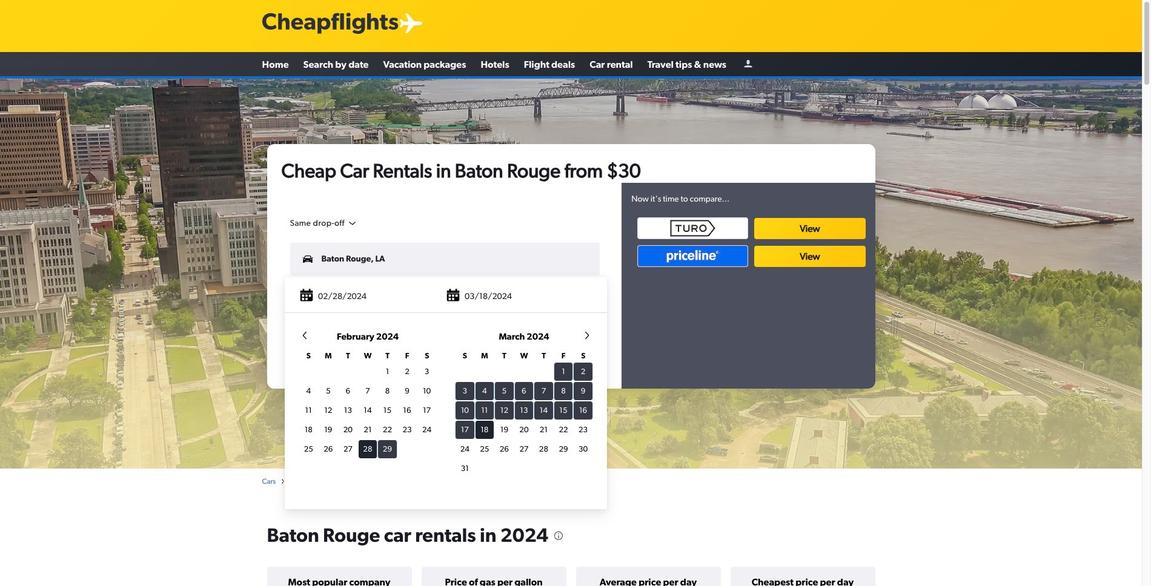 Task type: describe. For each thing, give the bounding box(es) containing it.
turo image
[[638, 218, 749, 239]]

autoeurope image
[[772, 248, 833, 258]]

priceline image
[[638, 245, 749, 267]]

baton rouge image
[[0, 79, 1143, 469]]



Task type: locate. For each thing, give the bounding box(es) containing it.
Car drop-off location Same drop-off field
[[290, 218, 358, 229]]

end date calendar input use left and right arrow keys to change day. use up and down arrow keys to change week. tab
[[290, 330, 603, 503]]

expedia image
[[665, 246, 725, 259]]

None text field
[[290, 243, 600, 276], [290, 280, 603, 315], [290, 243, 600, 276], [290, 280, 603, 315]]

None text field
[[290, 283, 600, 316]]



